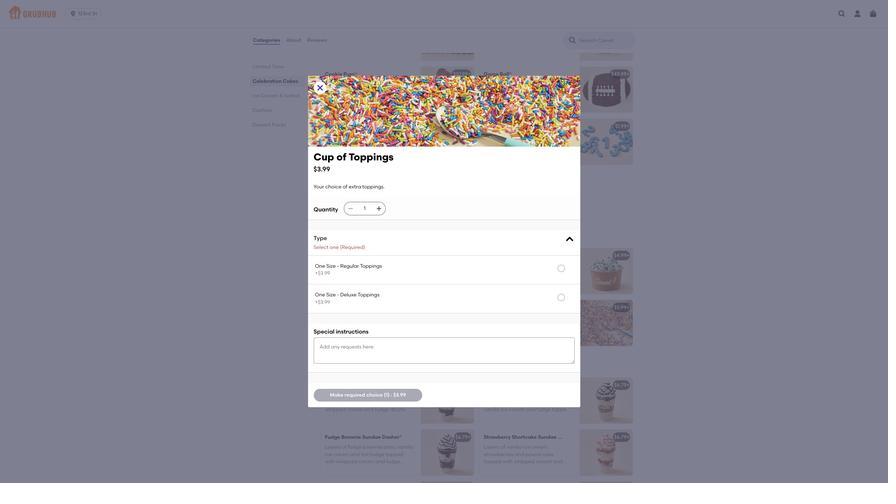 Task type: vqa. For each thing, say whether or not it's contained in the screenshot.
The Scrambled related to No Scrambled Eggs - Garlic  Parmesan Avocado
no



Task type: describe. For each thing, give the bounding box(es) containing it.
the original soft serve™ that started it all. available in a variety of classic and seasonal flavors.
[[325, 263, 412, 283]]

with inside layers of fudge brownie bites, vanilla ice cream and hot fudge topped with whipped cream and fudge drizzle.
[[325, 459, 335, 465]]

flavor.
[[373, 322, 388, 328]]

$37.99
[[453, 71, 468, 77]]

and down brownie
[[375, 459, 385, 465]]

2 horizontal spatial ice
[[507, 253, 514, 259]]

strawberry shortcake sundae dasher® image
[[580, 430, 633, 476]]

the for the original soft serve™ that started it all. available in a variety of classic and seasonal flavors.
[[325, 263, 334, 269]]

topped inside layers of reese's® peanut butter cups, reese's® peanut butter sauce, vanilla ice cream and fudge topped with whipped cream and fudge drizzle.
[[552, 407, 570, 413]]

1 vertical spatial free
[[378, 337, 388, 343]]

layers for layers of vanilla ice cream, strawberries and pound cake topped with whipped cream and strawberry drizzle.
[[484, 445, 499, 451]]

+ for game ball®
[[627, 71, 630, 77]]

a inside the classic scooped ice cream in a variety of flavors
[[555, 263, 559, 269]]

size for regular
[[326, 263, 336, 269]]

of inside layers of fudge brownie bites, vanilla ice cream and hot fudge topped with whipped cream and fudge drizzle.
[[342, 445, 347, 451]]

not inside "a sweet and fruity frozen treat that's dairy-free but full of flavor. (vegan & dairy-free dessert*)     *toppings may not be vegan or dairy-free"
[[325, 337, 333, 343]]

and down make required choice (1) : $3.99
[[364, 407, 374, 413]]

2 vertical spatial peanut
[[521, 400, 538, 406]]

and down reese's ® peanut butter sundae dasher®
[[526, 407, 536, 413]]

categories
[[253, 37, 280, 43]]

reviews
[[307, 37, 327, 43]]

available
[[337, 270, 360, 276]]

Input item quantity number field
[[357, 202, 373, 215]]

dessert
[[253, 122, 271, 128]]

$6.79 + for reese's ® peanut butter sundae dasher®
[[614, 383, 630, 389]]

reese's ® peanut butter sundae dasher®
[[484, 383, 582, 389]]

we
[[541, 133, 549, 139]]

0 horizontal spatial svg image
[[348, 206, 353, 212]]

celebration cakes
[[253, 78, 298, 84]]

1 horizontal spatial sorbet
[[325, 305, 341, 311]]

fudge
[[325, 435, 340, 441]]

$6.79 + for strawberry shortcake sundae dasher®
[[614, 435, 630, 441]]

$6.79 + for fudge brownie sundae dasher®
[[456, 435, 471, 441]]

toppings for one size - deluxe toppings
[[358, 292, 380, 298]]

style inside 24 candles to blow out. wish not included.  *candle style may vary
[[368, 141, 379, 147]]

drizzle. inside layers of reese's® peanut butter cups, reese's® peanut butter sauce, vanilla ice cream and fudge topped with whipped cream and fudge drizzle.
[[484, 421, 500, 427]]

reviews button
[[307, 28, 327, 53]]

svg image inside 123rd st button
[[70, 10, 77, 17]]

0 horizontal spatial dashers
[[253, 107, 272, 113]]

about
[[286, 37, 301, 43]]

classic
[[484, 263, 501, 269]]

$6.79 + for oreo® cookie sundae dasher®
[[456, 383, 471, 389]]

layers for layers of fudge brownie bites, vanilla ice cream and hot fudge topped with whipped cream and fudge drizzle.
[[325, 445, 341, 451]]

$6.79 for reese's ® peanut butter sundae dasher®
[[614, 383, 627, 389]]

0 horizontal spatial your
[[314, 184, 324, 190]]

drizzle. inside the layers of oreo® cookies, vanilla ice cream and fudge topped with whipped cream and fudge drizzle.
[[390, 407, 406, 413]]

$6.79 for oreo® cookie sundae dasher®
[[456, 383, 468, 389]]

standard candles image
[[421, 119, 474, 165]]

and inside "a sweet and fruity frozen treat that's dairy-free but full of flavor. (vegan & dairy-free dessert*)     *toppings may not be vegan or dairy-free"
[[345, 315, 355, 321]]

packs
[[272, 122, 286, 128]]

one for one size - deluxe toppings
[[315, 292, 325, 298]]

style inside "number of your choice. we won't tell.  *candle style may vary"
[[514, 141, 524, 147]]

oreo®
[[325, 383, 342, 389]]

(required)
[[340, 245, 365, 251]]

strawberry
[[484, 466, 510, 472]]

ball®
[[500, 71, 512, 77]]

choice left (1) at the left bottom of page
[[366, 393, 383, 399]]

+$3.99 for one size - regular toppings +$3.99
[[315, 271, 330, 277]]

be
[[334, 337, 340, 343]]

sorbet image
[[421, 300, 474, 346]]

toppings. inside button
[[374, 186, 396, 192]]

24
[[325, 133, 331, 139]]

+ for fudge brownie sundae dasher®
[[468, 435, 471, 441]]

main navigation navigation
[[0, 0, 888, 28]]

that
[[384, 263, 394, 269]]

number
[[484, 133, 504, 139]]

game
[[484, 71, 499, 77]]

candles for blow
[[349, 123, 369, 129]]

standard
[[325, 123, 348, 129]]

0 vertical spatial sorbet
[[284, 93, 300, 99]]

1 vertical spatial peanut
[[528, 393, 546, 399]]

cookies,
[[364, 393, 383, 399]]

special
[[314, 329, 335, 335]]

& inside "a sweet and fruity frozen treat that's dairy-free but full of flavor. (vegan & dairy-free dessert*)     *toppings may not be vegan or dairy-free"
[[407, 322, 411, 328]]

+ for cookie puss®
[[468, 71, 471, 77]]

$6.79 for strawberry shortcake sundae dasher®
[[614, 435, 627, 441]]

regular
[[340, 263, 359, 269]]

*candle inside 24 candles to blow out. wish not included.  *candle style may vary
[[348, 141, 367, 147]]

1 vertical spatial reese's®
[[499, 400, 519, 406]]

1 horizontal spatial ice cream & sorbet
[[319, 232, 392, 240]]

brownie
[[341, 435, 361, 441]]

vanilla inside the layers of oreo® cookies, vanilla ice cream and fudge topped with whipped cream and fudge drizzle.
[[384, 393, 400, 399]]

of inside the classic scooped ice cream in a variety of flavors
[[501, 270, 506, 276]]

but
[[350, 322, 358, 328]]

size for deluxe
[[326, 292, 336, 298]]

your inside button
[[325, 186, 336, 192]]

game ball®
[[484, 71, 512, 77]]

cups,
[[484, 400, 498, 406]]

vanilla inside layers of reese's® peanut butter cups, reese's® peanut butter sauce, vanilla ice cream and fudge topped with whipped cream and fudge drizzle.
[[484, 407, 500, 413]]

started
[[395, 263, 412, 269]]

$42.99 +
[[611, 71, 630, 77]]

classic
[[394, 270, 410, 276]]

1 vertical spatial cookie
[[343, 383, 361, 389]]

(vegan
[[389, 322, 406, 328]]

serve™ for the original soft serve™ that started it all. available in a variety of classic and seasonal flavors.
[[366, 263, 383, 269]]

bites,
[[384, 445, 397, 451]]

dasher® for strawberries
[[558, 435, 578, 441]]

$4.99 + for classic scooped ice cream in a variety of flavors
[[614, 253, 630, 259]]

$1.99 for 24 candles to blow out. wish not included.  *candle style may vary
[[456, 123, 468, 129]]

(1)
[[384, 393, 390, 399]]

+ for scooped ice cream
[[627, 253, 630, 259]]

oreo® cookie sundae dasher®
[[325, 383, 402, 389]]

+ for oreo® cookie sundae dasher®
[[468, 383, 471, 389]]

sauce,
[[555, 400, 571, 406]]

hot
[[361, 452, 369, 458]]

heath® sundae dasher® image
[[580, 482, 633, 484]]

all.
[[329, 270, 336, 276]]

0 vertical spatial ice cream & sorbet
[[253, 93, 300, 99]]

layers of oreo® cookies, vanilla ice cream and fudge topped with whipped cream and fudge drizzle.
[[325, 393, 408, 413]]

0 vertical spatial ice
[[253, 93, 260, 99]]

ice inside the classic scooped ice cream in a variety of flavors
[[525, 263, 532, 269]]

deluxe
[[340, 292, 357, 298]]

strawberry
[[484, 435, 511, 441]]

0 horizontal spatial cup of toppings image
[[421, 171, 474, 217]]

0 vertical spatial reese's®
[[507, 393, 527, 399]]

free
[[340, 329, 350, 335]]

your
[[511, 133, 521, 139]]

1 horizontal spatial cup of toppings image
[[580, 300, 633, 346]]

and down cake
[[553, 459, 563, 465]]

a inside the original soft serve™ that started it all. available in a variety of classic and seasonal flavors.
[[366, 270, 369, 276]]

to
[[352, 133, 357, 139]]

cup of toppings $3.99
[[314, 151, 394, 173]]

select
[[314, 245, 329, 251]]

fudgie the whale® image
[[580, 15, 633, 61]]

and down the required
[[342, 400, 352, 406]]

1 horizontal spatial dairy-
[[364, 337, 378, 343]]

fudge brownie sundae dasher®
[[325, 435, 402, 441]]

scooped
[[484, 253, 506, 259]]

layers of reese's® peanut butter cups, reese's® peanut butter sauce, vanilla ice cream and fudge topped with whipped cream and fudge drizzle.
[[484, 393, 571, 427]]

that's
[[398, 315, 411, 321]]

of inside "number of your choice. we won't tell.  *candle style may vary"
[[505, 133, 509, 139]]

st
[[92, 11, 97, 17]]

0 horizontal spatial &
[[279, 93, 283, 99]]

blow
[[358, 133, 370, 139]]

soft for the original soft serve™
[[356, 253, 366, 259]]

0 horizontal spatial cream
[[261, 93, 278, 99]]

+ for numbered candles
[[627, 123, 630, 129]]

sundae for vanilla
[[362, 435, 381, 441]]

$6.79 for fudge brownie sundae dasher®
[[456, 435, 468, 441]]

$4.99 for classic scooped ice cream in a variety of flavors
[[614, 253, 627, 259]]

in inside the original soft serve™ that started it all. available in a variety of classic and seasonal flavors.
[[361, 270, 365, 276]]

scooped ice cream
[[484, 253, 532, 259]]

cookie puss®
[[325, 71, 357, 77]]

and left hot
[[350, 452, 360, 458]]

Special instructions text field
[[314, 338, 575, 364]]

+ for the original soft serve™
[[468, 253, 471, 259]]

®
[[503, 383, 506, 389]]

flavors.
[[358, 277, 376, 283]]

time
[[272, 64, 284, 70]]

one size - regular toppings +$3.99
[[315, 263, 382, 277]]

it
[[325, 270, 328, 276]]

cookie puss® image
[[421, 67, 474, 113]]

+ for standard candles
[[468, 123, 471, 129]]

2 horizontal spatial $3.99
[[614, 305, 627, 311]]

the original soft serve™ image
[[421, 248, 474, 294]]

choice.
[[522, 133, 540, 139]]

1 horizontal spatial svg image
[[838, 10, 846, 18]]

quantity
[[314, 207, 338, 213]]

tell.
[[484, 141, 492, 147]]

categories button
[[253, 28, 281, 53]]

may inside 24 candles to blow out. wish not included.  *candle style may vary
[[381, 141, 391, 147]]



Task type: locate. For each thing, give the bounding box(es) containing it.
style
[[368, 141, 379, 147], [514, 141, 524, 147]]

2 +$3.99 from the top
[[315, 300, 330, 306]]

type select one (required)
[[314, 235, 365, 251]]

2 size from the top
[[326, 292, 336, 298]]

size left deluxe
[[326, 292, 336, 298]]

vanilla right 'cookies,'
[[384, 393, 400, 399]]

variety inside the classic scooped ice cream in a variety of flavors
[[484, 270, 500, 276]]

1 horizontal spatial free
[[378, 337, 388, 343]]

may down the (vegan
[[400, 329, 410, 335]]

sorbet up sweet
[[325, 305, 341, 311]]

original down (required)
[[335, 253, 355, 259]]

cookie
[[325, 71, 342, 77], [343, 383, 361, 389]]

1 horizontal spatial $1.99
[[615, 123, 627, 129]]

drizzle. inside layers of fudge brownie bites, vanilla ice cream and hot fudge topped with whipped cream and fudge drizzle.
[[325, 466, 341, 472]]

and up but
[[345, 315, 355, 321]]

- left deluxe
[[337, 292, 339, 298]]

1 $1.99 from the left
[[456, 123, 468, 129]]

2 $4.99 + from the left
[[614, 253, 630, 259]]

toppings.
[[362, 184, 385, 190], [374, 186, 396, 192]]

ice down fudge
[[325, 452, 332, 458]]

whipped inside layers of vanilla ice cream, strawberries and pound cake topped with whipped cream and strawberry drizzle.
[[514, 459, 535, 465]]

vegan
[[342, 337, 357, 343]]

butter left sauce,
[[539, 400, 554, 406]]

a
[[325, 315, 329, 321]]

1 vertical spatial butter
[[547, 393, 562, 399]]

1 vertical spatial dashers
[[319, 361, 350, 370]]

limited time
[[253, 64, 284, 70]]

ice
[[253, 93, 260, 99], [319, 232, 331, 240], [507, 253, 514, 259]]

0 vertical spatial serve™
[[367, 253, 384, 259]]

drizzle. down : on the bottom of the page
[[390, 407, 406, 413]]

0 vertical spatial original
[[335, 253, 355, 259]]

dairy- right or
[[364, 337, 378, 343]]

with down strawberries
[[503, 459, 513, 465]]

sundae up 'cookies,'
[[362, 383, 381, 389]]

with inside layers of vanilla ice cream, strawberries and pound cake topped with whipped cream and strawberry drizzle.
[[503, 459, 513, 465]]

and left pound
[[515, 452, 524, 458]]

1 $4.99 from the left
[[455, 253, 468, 259]]

*candle
[[348, 141, 367, 147], [493, 141, 512, 147]]

dessert packs
[[253, 122, 286, 128]]

of up strawberries
[[501, 445, 505, 451]]

2 the from the top
[[325, 263, 334, 269]]

1 horizontal spatial cream
[[333, 232, 358, 240]]

fruity
[[356, 315, 368, 321]]

full
[[359, 322, 366, 328]]

$4.99 for the original soft serve™ that started it all. available in a variety of classic and seasonal flavors.
[[455, 253, 468, 259]]

vary inside "number of your choice. we won't tell.  *candle style may vary"
[[537, 141, 548, 147]]

instructions
[[336, 329, 369, 335]]

1 vertical spatial &
[[360, 232, 366, 240]]

toppings inside cup of toppings $3.99
[[349, 151, 394, 163]]

0 vertical spatial peanut
[[507, 383, 524, 389]]

-
[[337, 263, 339, 269], [337, 292, 339, 298]]

ice right scooped
[[525, 263, 532, 269]]

1 variety from the left
[[371, 270, 387, 276]]

sundae up sauce,
[[542, 383, 560, 389]]

1 vertical spatial sorbet
[[368, 232, 392, 240]]

may inside "a sweet and fruity frozen treat that's dairy-free but full of flavor. (vegan & dairy-free dessert*)     *toppings may not be vegan or dairy-free"
[[400, 329, 410, 335]]

2 $1.99 from the left
[[615, 123, 627, 129]]

vary down 'wish'
[[392, 141, 403, 147]]

sweet
[[330, 315, 344, 321]]

may down 'wish'
[[381, 141, 391, 147]]

1 vertical spatial soft
[[356, 263, 365, 269]]

24 candles to blow out. wish not included.  *candle style may vary
[[325, 133, 403, 147]]

1 vertical spatial size
[[326, 292, 336, 298]]

vanilla inside layers of vanilla ice cream, strawberries and pound cake topped with whipped cream and strawberry drizzle.
[[507, 445, 522, 451]]

variety
[[371, 270, 387, 276], [484, 270, 500, 276]]

$4.99 + for the original soft serve™ that started it all. available in a variety of classic and seasonal flavors.
[[455, 253, 471, 259]]

0 vertical spatial +$3.99
[[315, 271, 330, 277]]

make
[[330, 393, 343, 399]]

1 horizontal spatial your
[[325, 186, 336, 192]]

1 vertical spatial serve™
[[366, 263, 383, 269]]

classic scooped ice cream in a variety of flavors
[[484, 263, 559, 276]]

:
[[391, 393, 392, 399]]

with inside the layers of oreo® cookies, vanilla ice cream and fudge topped with whipped cream and fudge drizzle.
[[387, 400, 397, 406]]

serve™
[[367, 253, 384, 259], [366, 263, 383, 269]]

drizzle. down fudge
[[325, 466, 341, 472]]

$3.99 inside cup of toppings $3.99
[[314, 165, 330, 173]]

flavors
[[507, 270, 523, 276]]

drizzle.
[[390, 407, 406, 413], [484, 421, 500, 427], [325, 466, 341, 472], [511, 466, 527, 472]]

toppings down flavors.
[[358, 292, 380, 298]]

sundae up brownie
[[362, 435, 381, 441]]

2 vertical spatial $3.99
[[393, 393, 406, 399]]

1 horizontal spatial dashers
[[319, 361, 350, 370]]

$37.99 +
[[453, 71, 471, 77]]

scooped ice cream image
[[580, 248, 633, 294]]

2 variety from the left
[[484, 270, 500, 276]]

numbered candles image
[[580, 119, 633, 165]]

dasher® for vanilla
[[382, 435, 402, 441]]

reese's® down reese's ® peanut butter sundae dasher®
[[507, 393, 527, 399]]

one size - deluxe toppings +$3.99
[[315, 292, 380, 306]]

one
[[330, 245, 339, 251]]

vanilla
[[384, 393, 400, 399], [484, 407, 500, 413], [398, 445, 413, 451], [507, 445, 522, 451]]

drizzle. inside layers of vanilla ice cream, strawberries and pound cake topped with whipped cream and strawberry drizzle.
[[511, 466, 527, 472]]

cookie up the required
[[343, 383, 361, 389]]

reese's®
[[507, 393, 527, 399], [499, 400, 519, 406]]

included.
[[325, 141, 347, 147]]

& up (required)
[[360, 232, 366, 240]]

- inside one size - deluxe toppings +$3.99
[[337, 292, 339, 298]]

candles
[[332, 133, 351, 139]]

the inside the original soft serve™ that started it all. available in a variety of classic and seasonal flavors.
[[325, 263, 334, 269]]

variety inside the original soft serve™ that started it all. available in a variety of classic and seasonal flavors.
[[371, 270, 387, 276]]

toppings down 24 candles to blow out. wish not included.  *candle style may vary
[[349, 151, 394, 163]]

$1.99 for number of your choice. we won't tell.  *candle style may vary
[[615, 123, 627, 129]]

candles for choice.
[[511, 123, 531, 129]]

cup of toppings image
[[421, 171, 474, 217], [580, 300, 633, 346]]

the down one
[[325, 253, 334, 259]]

cream up (required)
[[333, 232, 358, 240]]

candles
[[349, 123, 369, 129], [511, 123, 531, 129]]

standard candles
[[325, 123, 369, 129]]

soft down the original soft serve™
[[356, 263, 365, 269]]

$42.99
[[611, 71, 627, 77]]

2 vertical spatial cream
[[515, 253, 532, 259]]

may
[[381, 141, 391, 147], [526, 141, 536, 147], [400, 329, 410, 335]]

1 $1.99 + from the left
[[456, 123, 471, 129]]

2 vertical spatial butter
[[539, 400, 554, 406]]

1 vertical spatial -
[[337, 292, 339, 298]]

in inside the classic scooped ice cream in a variety of flavors
[[550, 263, 554, 269]]

of inside the layers of oreo® cookies, vanilla ice cream and fudge topped with whipped cream and fudge drizzle.
[[342, 393, 347, 399]]

topped down 'cookies,'
[[368, 400, 386, 406]]

treat
[[385, 315, 397, 321]]

0 vertical spatial dashers
[[253, 107, 272, 113]]

& down celebration cakes
[[279, 93, 283, 99]]

bananas foster sundae dasher® image
[[421, 482, 474, 484]]

2 vertical spatial ice
[[507, 253, 514, 259]]

layers inside the layers of oreo® cookies, vanilla ice cream and fudge topped with whipped cream and fudge drizzle.
[[325, 393, 341, 399]]

of inside the original soft serve™ that started it all. available in a variety of classic and seasonal flavors.
[[388, 270, 393, 276]]

2 $1.99 + from the left
[[615, 123, 630, 129]]

ice inside layers of fudge brownie bites, vanilla ice cream and hot fudge topped with whipped cream and fudge drizzle.
[[325, 452, 332, 458]]

of right full
[[367, 322, 372, 328]]

1 vertical spatial original
[[335, 263, 354, 269]]

of inside your choice of extra toppings. button
[[354, 186, 359, 192]]

0 vertical spatial &
[[279, 93, 283, 99]]

and up strawberry shortcake sundae dasher®
[[534, 414, 544, 420]]

topped down sauce,
[[552, 407, 570, 413]]

sundae for ice
[[362, 383, 381, 389]]

one inside one size - deluxe toppings +$3.99
[[315, 292, 325, 298]]

whipped inside layers of reese's® peanut butter cups, reese's® peanut butter sauce, vanilla ice cream and fudge topped with whipped cream and fudge drizzle.
[[495, 414, 516, 420]]

variety down classic
[[484, 270, 500, 276]]

dasher®
[[382, 383, 402, 389], [562, 383, 582, 389], [382, 435, 402, 441], [558, 435, 578, 441]]

sorbet down cakes
[[284, 93, 300, 99]]

2 horizontal spatial may
[[526, 141, 536, 147]]

soft inside the original soft serve™ that started it all. available in a variety of classic and seasonal flavors.
[[356, 263, 365, 269]]

1 horizontal spatial $1.99 +
[[615, 123, 630, 129]]

ice up pound
[[523, 445, 531, 451]]

drizzle. down pound
[[511, 466, 527, 472]]

1 horizontal spatial variety
[[484, 270, 500, 276]]

2 horizontal spatial cream
[[515, 253, 532, 259]]

1 the from the top
[[325, 253, 334, 259]]

with down cups,
[[484, 414, 494, 420]]

with inside layers of reese's® peanut butter cups, reese's® peanut butter sauce, vanilla ice cream and fudge topped with whipped cream and fudge drizzle.
[[484, 414, 494, 420]]

1 vertical spatial in
[[361, 270, 365, 276]]

123rd
[[78, 11, 91, 17]]

+ for strawberry shortcake sundae dasher®
[[627, 435, 630, 441]]

peanut
[[507, 383, 524, 389], [528, 393, 546, 399], [521, 400, 538, 406]]

1 horizontal spatial $3.99
[[393, 393, 406, 399]]

layers inside layers of fudge brownie bites, vanilla ice cream and hot fudge topped with whipped cream and fudge drizzle.
[[325, 445, 341, 451]]

whipped inside the layers of oreo® cookies, vanilla ice cream and fudge topped with whipped cream and fudge drizzle.
[[325, 407, 346, 413]]

cup
[[314, 151, 334, 163]]

1 horizontal spatial $4.99 +
[[614, 253, 630, 259]]

puss®
[[343, 71, 357, 77]]

won't
[[550, 133, 563, 139]]

- inside one size - regular toppings +$3.99
[[337, 263, 339, 269]]

layers inside layers of vanilla ice cream, strawberries and pound cake topped with whipped cream and strawberry drizzle.
[[484, 445, 499, 451]]

ice up "select"
[[319, 232, 331, 240]]

cakes
[[283, 78, 298, 84]]

with
[[387, 400, 397, 406], [484, 414, 494, 420], [325, 459, 335, 465], [503, 459, 513, 465]]

ice up scooped
[[507, 253, 514, 259]]

your choice of extra toppings. up input item quantity number field
[[325, 186, 396, 192]]

1 vertical spatial dairy-
[[364, 337, 378, 343]]

ice inside layers of vanilla ice cream, strawberries and pound cake topped with whipped cream and strawberry drizzle.
[[523, 445, 531, 451]]

of inside layers of reese's® peanut butter cups, reese's® peanut butter sauce, vanilla ice cream and fudge topped with whipped cream and fudge drizzle.
[[501, 393, 505, 399]]

variety down the that
[[371, 270, 387, 276]]

+ for reese's ® peanut butter sundae dasher®
[[627, 383, 630, 389]]

toppings for one size - regular toppings
[[360, 263, 382, 269]]

brownie
[[363, 445, 382, 451]]

toppings up flavors.
[[360, 263, 382, 269]]

0 vertical spatial not
[[394, 133, 402, 139]]

layers of fudge brownie bites, vanilla ice cream and hot fudge topped with whipped cream and fudge drizzle.
[[325, 445, 413, 472]]

strawberry shortcake sundae dasher®
[[484, 435, 578, 441]]

1 vary from the left
[[392, 141, 403, 147]]

serve™ inside the original soft serve™ that started it all. available in a variety of classic and seasonal flavors.
[[366, 263, 383, 269]]

of left oreo®
[[342, 393, 347, 399]]

of down the that
[[388, 270, 393, 276]]

1 - from the top
[[337, 263, 339, 269]]

or
[[358, 337, 363, 343]]

0 horizontal spatial style
[[368, 141, 379, 147]]

0 horizontal spatial $4.99 +
[[455, 253, 471, 259]]

not right 'wish'
[[394, 133, 402, 139]]

special instructions
[[314, 329, 369, 335]]

whipped down cups,
[[495, 414, 516, 420]]

2 horizontal spatial &
[[407, 322, 411, 328]]

0 vertical spatial one
[[315, 263, 325, 269]]

1 horizontal spatial &
[[360, 232, 366, 240]]

the
[[325, 253, 334, 259], [325, 263, 334, 269]]

1 vertical spatial cream
[[333, 232, 358, 240]]

one for one size - regular toppings
[[315, 263, 325, 269]]

topped inside the layers of oreo® cookies, vanilla ice cream and fudge topped with whipped cream and fudge drizzle.
[[368, 400, 386, 406]]

scooped
[[502, 263, 523, 269]]

fudge brownie sundae dasher® image
[[421, 430, 474, 476]]

0 vertical spatial butter
[[526, 383, 541, 389]]

+$3.99 up a
[[315, 300, 330, 306]]

2 vary from the left
[[537, 141, 548, 147]]

of down ®
[[501, 393, 505, 399]]

*candle inside "number of your choice. we won't tell.  *candle style may vary"
[[493, 141, 512, 147]]

dairy-
[[325, 329, 340, 335]]

0 horizontal spatial sorbet
[[284, 93, 300, 99]]

+$3.99 inside one size - regular toppings +$3.99
[[315, 271, 330, 277]]

2 *candle from the left
[[493, 141, 512, 147]]

$1.99 + for number of your choice. we won't tell.  *candle style may vary
[[615, 123, 630, 129]]

2 original from the top
[[335, 263, 354, 269]]

choice down cup of toppings $3.99
[[337, 186, 353, 192]]

1 vertical spatial cup of toppings image
[[580, 300, 633, 346]]

dasher® down sauce,
[[558, 435, 578, 441]]

soft for the original soft serve™ that started it all. available in a variety of classic and seasonal flavors.
[[356, 263, 365, 269]]

search icon image
[[568, 36, 577, 45]]

0 vertical spatial $3.99
[[314, 165, 330, 173]]

0 vertical spatial size
[[326, 263, 336, 269]]

whipped inside layers of fudge brownie bites, vanilla ice cream and hot fudge topped with whipped cream and fudge drizzle.
[[336, 459, 357, 465]]

topped
[[368, 400, 386, 406], [552, 407, 570, 413], [386, 452, 403, 458], [484, 459, 502, 465]]

0 horizontal spatial cookie
[[325, 71, 342, 77]]

with down fudge
[[325, 459, 335, 465]]

game ball® image
[[580, 67, 633, 113]]

ice right : on the bottom of the page
[[401, 393, 408, 399]]

seasonal
[[336, 277, 357, 283]]

2 horizontal spatial svg image
[[869, 10, 878, 18]]

original for the original soft serve™ that started it all. available in a variety of classic and seasonal flavors.
[[335, 263, 354, 269]]

choice up quantity
[[325, 184, 342, 190]]

of down brownie
[[342, 445, 347, 451]]

extra inside button
[[360, 186, 372, 192]]

layers down oreo®
[[325, 393, 341, 399]]

vanilla down shortcake
[[507, 445, 522, 451]]

1 horizontal spatial $4.99
[[614, 253, 627, 259]]

oreo® cookie sundae dasher® image
[[421, 378, 474, 424]]

ice inside layers of reese's® peanut butter cups, reese's® peanut butter sauce, vanilla ice cream and fudge topped with whipped cream and fudge drizzle.
[[501, 407, 508, 413]]

1 vertical spatial ice
[[319, 232, 331, 240]]

1 horizontal spatial *candle
[[493, 141, 512, 147]]

2 vertical spatial toppings
[[358, 292, 380, 298]]

1 horizontal spatial in
[[550, 263, 554, 269]]

drizzle. up the strawberry
[[484, 421, 500, 427]]

sundae for strawberries
[[538, 435, 557, 441]]

0 horizontal spatial free
[[339, 322, 349, 328]]

0 vertical spatial soft
[[356, 253, 366, 259]]

2 - from the top
[[337, 292, 339, 298]]

of inside layers of vanilla ice cream, strawberries and pound cake topped with whipped cream and strawberry drizzle.
[[501, 445, 505, 451]]

0 horizontal spatial not
[[325, 337, 333, 343]]

$6.79 +
[[456, 383, 471, 389], [614, 383, 630, 389], [456, 435, 471, 441], [614, 435, 630, 441]]

topped inside layers of vanilla ice cream, strawberries and pound cake topped with whipped cream and strawberry drizzle.
[[484, 459, 502, 465]]

vanilla right bites,
[[398, 445, 413, 451]]

of left flavors
[[501, 270, 506, 276]]

2 style from the left
[[514, 141, 524, 147]]

cream inside the classic scooped ice cream in a variety of flavors
[[533, 263, 549, 269]]

0 horizontal spatial *candle
[[348, 141, 367, 147]]

ice inside the layers of oreo® cookies, vanilla ice cream and fudge topped with whipped cream and fudge drizzle.
[[401, 393, 408, 399]]

reese's® down ®
[[499, 400, 519, 406]]

the for the original soft serve™
[[325, 253, 334, 259]]

2 vertical spatial &
[[407, 322, 411, 328]]

&
[[279, 93, 283, 99], [360, 232, 366, 240], [407, 322, 411, 328]]

required
[[345, 393, 365, 399]]

dasher® up sauce,
[[562, 383, 582, 389]]

0 vertical spatial cream
[[261, 93, 278, 99]]

*candle down 'number'
[[493, 141, 512, 147]]

0 horizontal spatial $3.99
[[314, 165, 330, 173]]

one up 'it'
[[315, 263, 325, 269]]

vary inside 24 candles to blow out. wish not included.  *candle style may vary
[[392, 141, 403, 147]]

type
[[314, 235, 327, 242]]

original for the original soft serve™
[[335, 253, 355, 259]]

make required choice (1) : $3.99
[[330, 393, 406, 399]]

of down the included.
[[337, 151, 346, 163]]

your
[[314, 184, 324, 190], [325, 186, 336, 192]]

1 horizontal spatial candles
[[511, 123, 531, 129]]

Search Carvel search field
[[579, 37, 633, 44]]

choice inside button
[[337, 186, 353, 192]]

1 +$3.99 from the top
[[315, 271, 330, 277]]

ice cream & sorbet up (required)
[[319, 232, 392, 240]]

one down 'it'
[[315, 292, 325, 298]]

of inside cup of toppings $3.99
[[337, 151, 346, 163]]

your choice of extra toppings. button
[[321, 171, 474, 217]]

0 horizontal spatial $1.99
[[456, 123, 468, 129]]

svg image
[[838, 10, 846, 18], [869, 10, 878, 18], [348, 206, 353, 212]]

soft
[[356, 253, 366, 259], [356, 263, 365, 269]]

serve™ up the original soft serve™ that started it all. available in a variety of classic and seasonal flavors.
[[367, 253, 384, 259]]

may inside "number of your choice. we won't tell.  *candle style may vary"
[[526, 141, 536, 147]]

ice cream & sorbet down celebration cakes
[[253, 93, 300, 99]]

candles up your
[[511, 123, 531, 129]]

dasher® up : on the bottom of the page
[[382, 383, 402, 389]]

topped inside layers of fudge brownie bites, vanilla ice cream and hot fudge topped with whipped cream and fudge drizzle.
[[386, 452, 403, 458]]

1 vertical spatial the
[[325, 263, 334, 269]]

+$3.99
[[315, 271, 330, 277], [315, 300, 330, 306]]

1 size from the top
[[326, 263, 336, 269]]

1 horizontal spatial may
[[400, 329, 410, 335]]

dasher® for ice
[[382, 383, 402, 389]]

layers for layers of reese's® peanut butter cups, reese's® peanut butter sauce, vanilla ice cream and fudge topped with whipped cream and fudge drizzle.
[[484, 393, 499, 399]]

whipped down pound
[[514, 459, 535, 465]]

1 one from the top
[[315, 263, 325, 269]]

0 horizontal spatial may
[[381, 141, 391, 147]]

layers for layers of oreo® cookies, vanilla ice cream and fudge topped with whipped cream and fudge drizzle.
[[325, 393, 341, 399]]

sundae up cream,
[[538, 435, 557, 441]]

cookie left puss®
[[325, 71, 342, 77]]

ice down celebration
[[253, 93, 260, 99]]

$1.99 + for 24 candles to blow out. wish not included.  *candle style may vary
[[456, 123, 471, 129]]

& down that's on the bottom left
[[407, 322, 411, 328]]

layers
[[325, 393, 341, 399], [484, 393, 499, 399], [325, 445, 341, 451], [484, 445, 499, 451]]

style down out.
[[368, 141, 379, 147]]

2 candles from the left
[[511, 123, 531, 129]]

cream down celebration
[[261, 93, 278, 99]]

- for regular
[[337, 263, 339, 269]]

1 candles from the left
[[349, 123, 369, 129]]

0 horizontal spatial vary
[[392, 141, 403, 147]]

one inside one size - regular toppings +$3.99
[[315, 263, 325, 269]]

dashers up dessert
[[253, 107, 272, 113]]

ice down ®
[[501, 407, 508, 413]]

1 horizontal spatial style
[[514, 141, 524, 147]]

cream inside layers of vanilla ice cream, strawberries and pound cake topped with whipped cream and strawberry drizzle.
[[536, 459, 552, 465]]

0 horizontal spatial ice
[[253, 93, 260, 99]]

1 horizontal spatial ice
[[319, 232, 331, 240]]

of inside "a sweet and fruity frozen treat that's dairy-free but full of flavor. (vegan & dairy-free dessert*)     *toppings may not be vegan or dairy-free"
[[367, 322, 372, 328]]

numbered
[[484, 123, 510, 129]]

$3.99 +
[[614, 305, 630, 311]]

whipped down brownie
[[336, 459, 357, 465]]

toppings inside one size - regular toppings +$3.99
[[360, 263, 382, 269]]

cream up the classic scooped ice cream in a variety of flavors
[[515, 253, 532, 259]]

dairy- up dairy-
[[325, 322, 339, 328]]

dashers
[[253, 107, 272, 113], [319, 361, 350, 370]]

1 vertical spatial not
[[325, 337, 333, 343]]

size inside one size - regular toppings +$3.99
[[326, 263, 336, 269]]

*candle down to
[[348, 141, 367, 147]]

0 vertical spatial free
[[339, 322, 349, 328]]

1 vertical spatial +$3.99
[[315, 300, 330, 306]]

0 horizontal spatial variety
[[371, 270, 387, 276]]

layers up cups,
[[484, 393, 499, 399]]

and down all.
[[325, 277, 335, 283]]

2 horizontal spatial sorbet
[[368, 232, 392, 240]]

*toppings
[[374, 329, 399, 335]]

candles up the blow
[[349, 123, 369, 129]]

1 horizontal spatial cookie
[[343, 383, 361, 389]]

dessert*)
[[351, 329, 373, 335]]

free up free at bottom
[[339, 322, 349, 328]]

1 vertical spatial one
[[315, 292, 325, 298]]

1 original from the top
[[335, 253, 355, 259]]

1 horizontal spatial vary
[[537, 141, 548, 147]]

0 horizontal spatial $4.99
[[455, 253, 468, 259]]

size inside one size - deluxe toppings +$3.99
[[326, 292, 336, 298]]

with down : on the bottom of the page
[[387, 400, 397, 406]]

numbered candles
[[484, 123, 531, 129]]

sorbet down input item quantity number field
[[368, 232, 392, 240]]

butter up layers of reese's® peanut butter cups, reese's® peanut butter sauce, vanilla ice cream and fudge topped with whipped cream and fudge drizzle.
[[526, 383, 541, 389]]

1 style from the left
[[368, 141, 379, 147]]

2 one from the top
[[315, 292, 325, 298]]

layers inside layers of reese's® peanut butter cups, reese's® peanut butter sauce, vanilla ice cream and fudge topped with whipped cream and fudge drizzle.
[[484, 393, 499, 399]]

oreo®
[[348, 393, 363, 399]]

your choice of extra toppings. down cup of toppings $3.99
[[314, 184, 385, 190]]

1 vertical spatial a
[[366, 270, 369, 276]]

1 *candle from the left
[[348, 141, 367, 147]]

0 vertical spatial the
[[325, 253, 334, 259]]

out.
[[371, 133, 380, 139]]

and inside the original soft serve™ that started it all. available in a variety of classic and seasonal flavors.
[[325, 277, 335, 283]]

0 horizontal spatial in
[[361, 270, 365, 276]]

may down choice.
[[526, 141, 536, 147]]

1 $4.99 + from the left
[[455, 253, 471, 259]]

+$3.99 for one size - deluxe toppings +$3.99
[[315, 300, 330, 306]]

dashers up oreo®
[[319, 361, 350, 370]]

vanilla inside layers of fudge brownie bites, vanilla ice cream and hot fudge topped with whipped cream and fudge drizzle.
[[398, 445, 413, 451]]

0 vertical spatial in
[[550, 263, 554, 269]]

0 horizontal spatial a
[[366, 270, 369, 276]]

reese's ® peanut butter sundae dasher® image
[[580, 378, 633, 424]]

2 vertical spatial sorbet
[[325, 305, 341, 311]]

toppings inside one size - deluxe toppings +$3.99
[[358, 292, 380, 298]]

0 horizontal spatial candles
[[349, 123, 369, 129]]

2 $4.99 from the left
[[614, 253, 627, 259]]

not inside 24 candles to blow out. wish not included.  *candle style may vary
[[394, 133, 402, 139]]

serve™ for the original soft serve™
[[367, 253, 384, 259]]

celebration
[[253, 78, 282, 84]]

svg image
[[70, 10, 77, 17], [316, 84, 324, 92], [376, 206, 382, 212], [565, 235, 575, 245]]

of down cup of toppings $3.99
[[343, 184, 348, 190]]

+$3.99 inside one size - deluxe toppings +$3.99
[[315, 300, 330, 306]]

pound
[[525, 452, 541, 458]]

1 horizontal spatial a
[[555, 263, 559, 269]]

reese's
[[484, 383, 502, 389]]

0 horizontal spatial dairy-
[[325, 322, 339, 328]]

- for deluxe
[[337, 292, 339, 298]]

sheet ice cream cake image
[[421, 15, 474, 61]]

wish
[[381, 133, 393, 139]]

vary down the we
[[537, 141, 548, 147]]

your choice of extra toppings. inside button
[[325, 186, 396, 192]]

original inside the original soft serve™ that started it all. available in a variety of classic and seasonal flavors.
[[335, 263, 354, 269]]

whipped
[[325, 407, 346, 413], [495, 414, 516, 420], [336, 459, 357, 465], [514, 459, 535, 465]]



